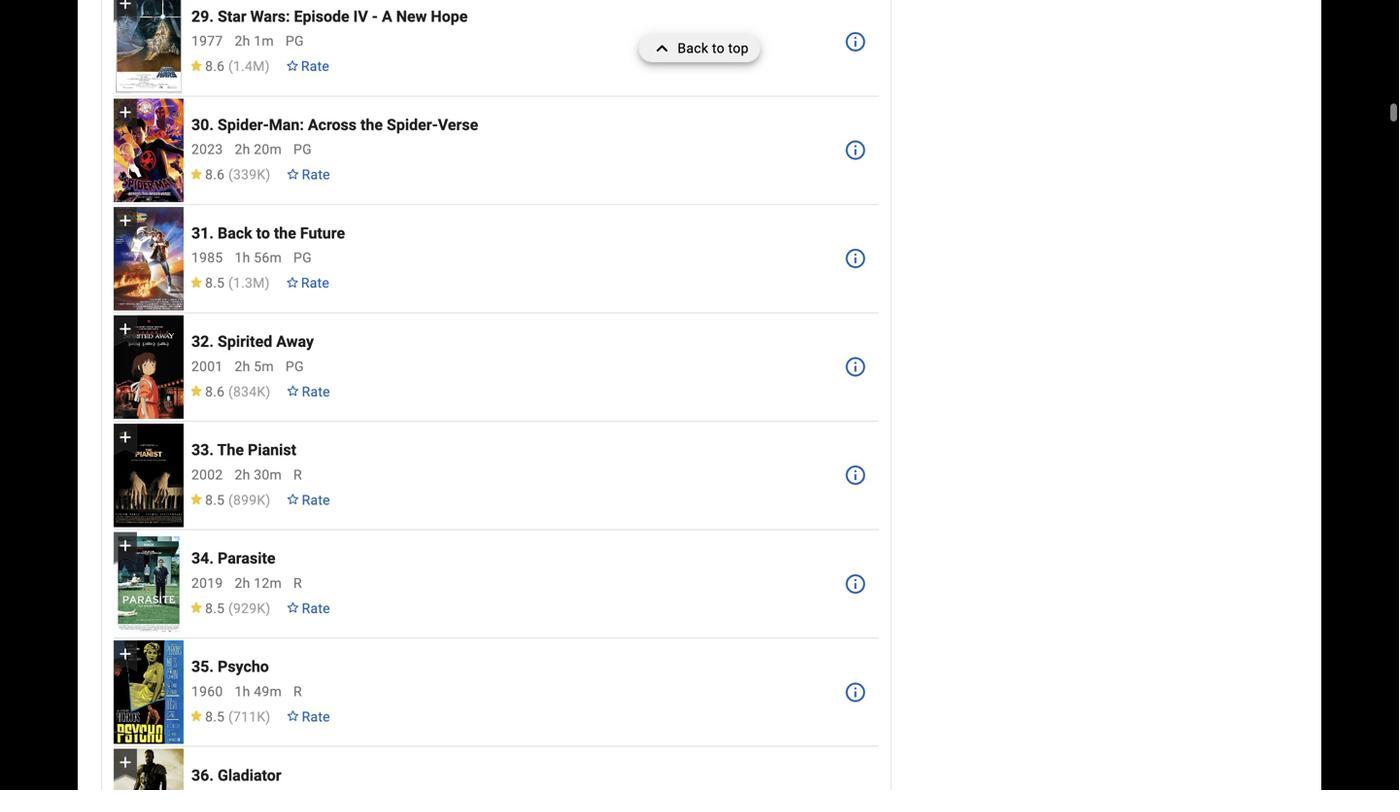 Task type: describe. For each thing, give the bounding box(es) containing it.
31. back to the future
[[192, 224, 345, 243]]

oscar isaac, andy samberg, jake johnson, daniel kaluuya, hailee steinfeld, karan soni, shameik moore, and issa rae in spider-man: across the spider-verse (2023) image
[[114, 98, 184, 202]]

group for 34. parasite
[[114, 532, 184, 636]]

group for 29. star wars: episode iv - a new hope
[[114, 0, 184, 94]]

episode
[[294, 7, 350, 26]]

gladiator
[[218, 766, 282, 785]]

8.5 for 33.
[[205, 492, 225, 508]]

star border inline image for the
[[286, 277, 299, 288]]

group for 32. spirited away
[[114, 315, 184, 419]]

hope
[[431, 7, 468, 26]]

back to top button
[[639, 35, 761, 62]]

star inline image for 33.
[[190, 494, 203, 505]]

imdb rating: 8.6 element for spider-
[[190, 167, 271, 183]]

russell crowe in gladiator (2000) image
[[114, 749, 184, 790]]

1 vertical spatial the
[[274, 224, 296, 243]]

1m
[[254, 33, 274, 49]]

pg down away
[[286, 358, 304, 375]]

imdb rating: 8.5 element for the
[[190, 492, 271, 508]]

30.
[[192, 116, 214, 134]]

across
[[308, 116, 357, 134]]

( for parasite
[[228, 601, 233, 617]]

8.6 for 29.
[[205, 58, 225, 74]]

add image for 29. star wars: episode iv - a new hope
[[116, 0, 135, 13]]

spirited away (2001) image
[[114, 315, 184, 419]]

1.4m
[[233, 58, 265, 74]]

the
[[217, 441, 244, 459]]

rate for to
[[301, 275, 330, 291]]

1 vertical spatial back
[[218, 224, 252, 243]]

song kang-ho, jung ik-han, jung hyun-jun, lee joo-hyung, lee ji-hye, lee sun-kyun, cho yeo-jeong, park myeong-hoon, park keun-rok, jang hye-jin, choi woo-sik, park seo-joon, park so-dam, lee jeong-eun, and jung ji-so in parasite (2019) image
[[114, 532, 184, 636]]

8.6 for 30.
[[205, 167, 225, 183]]

8.5 ( 929k )
[[205, 601, 271, 617]]

8.6 ( 339k )
[[205, 167, 271, 183]]

rate right 929k on the bottom of the page
[[302, 601, 330, 617]]

rate button right 929k on the bottom of the page
[[279, 591, 338, 626]]

35. psycho link
[[192, 658, 269, 677]]

future
[[300, 224, 345, 243]]

star inline image for 35.
[[190, 711, 203, 722]]

rate button for pianist
[[279, 483, 338, 518]]

r for 33. the pianist
[[294, 467, 302, 483]]

8.5 ( 711k )
[[205, 709, 271, 725]]

1985
[[192, 250, 223, 266]]

29.
[[192, 7, 214, 26]]

verse
[[438, 116, 479, 134]]

2002
[[192, 467, 223, 483]]

add image for 34. parasite
[[116, 536, 135, 556]]

( for star
[[228, 58, 233, 74]]

( for psycho
[[228, 709, 233, 725]]

see more information about star wars: episode iv - a new hope image
[[844, 30, 867, 53]]

star inline image for 31.
[[190, 277, 203, 288]]

imdb rating: 8.6 element for spirited
[[190, 384, 271, 400]]

iv
[[354, 7, 368, 26]]

imdb rating: 8.5 element for back
[[190, 275, 270, 291]]

30. spider-man: across the spider-verse
[[192, 116, 479, 134]]

pg for episode
[[286, 33, 304, 49]]

back to top
[[678, 40, 749, 56]]

36.
[[192, 766, 214, 785]]

-
[[372, 7, 378, 26]]

12m
[[254, 575, 282, 591]]

2h 12m
[[235, 575, 282, 591]]

new
[[396, 7, 427, 26]]

2h for man:
[[235, 142, 250, 158]]

1h 56m
[[235, 250, 282, 266]]

36. gladiator link
[[192, 766, 282, 785]]

) for wars:
[[265, 58, 270, 74]]

31.
[[192, 224, 214, 243]]

the pianist (2002) image
[[114, 424, 184, 527]]

rate button for away
[[279, 375, 338, 410]]

) for pianist
[[266, 492, 271, 508]]

30m
[[254, 467, 282, 483]]

star border inline image for across
[[286, 169, 300, 180]]

see more information about parasite image
[[844, 572, 867, 596]]

2h 20m
[[235, 142, 282, 158]]

) down the 12m
[[266, 601, 271, 617]]

add image for 30. spider-man: across the spider-verse
[[116, 102, 135, 122]]

) for man:
[[266, 167, 271, 183]]

31. back to the future link
[[192, 224, 345, 243]]

add image for 31. back to the future
[[116, 211, 135, 230]]

) down 49m
[[266, 709, 271, 725]]

pg for the
[[294, 250, 312, 266]]

away
[[276, 333, 314, 351]]

pianist
[[248, 441, 296, 459]]

imdb rating: 8.5 element for parasite
[[190, 601, 271, 617]]

imdb rating: 8.5 element for psycho
[[190, 709, 271, 725]]

8 group from the top
[[114, 749, 184, 790]]

1.3m
[[233, 275, 265, 291]]

r for 35. psycho
[[294, 684, 302, 700]]

1h 49m
[[235, 684, 282, 700]]

8.5 ( 899k )
[[205, 492, 271, 508]]

pg for across
[[294, 142, 312, 158]]

49m
[[254, 684, 282, 700]]

star border inline image for psycho
[[286, 711, 300, 722]]

2h 1m
[[235, 33, 274, 49]]

2h for pianist
[[235, 467, 250, 483]]

2h for away
[[235, 358, 250, 375]]

8.5 for 34.
[[205, 601, 225, 617]]

56m
[[254, 250, 282, 266]]

man:
[[269, 116, 304, 134]]

rate for man:
[[302, 167, 330, 183]]

michael j. fox in back to the future (1985) image
[[114, 207, 184, 310]]

1 horizontal spatial the
[[361, 116, 383, 134]]

35.
[[192, 658, 214, 676]]



Task type: locate. For each thing, give the bounding box(es) containing it.
4 2h from the top
[[235, 467, 250, 483]]

5 ( from the top
[[228, 492, 233, 508]]

top
[[729, 40, 749, 56]]

add image down song kang-ho, jung ik-han, jung hyun-jun, lee joo-hyung, lee ji-hye, lee sun-kyun, cho yeo-jeong, park myeong-hoon, park keun-rok, jang hye-jin, choi woo-sik, park seo-joon, park so-dam, lee jeong-eun, and jung ji-so in parasite (2019) image
[[116, 645, 135, 664]]

to
[[712, 40, 725, 56], [256, 224, 270, 243]]

1 1h from the top
[[235, 250, 250, 266]]

834k
[[233, 384, 266, 400]]

0 vertical spatial 1h
[[235, 250, 250, 266]]

add image for 35. psycho
[[116, 645, 135, 664]]

8.5 down 1985
[[205, 275, 225, 291]]

group left 2019
[[114, 532, 184, 636]]

add image for 32. spirited away
[[116, 319, 135, 339]]

imdb rating: 8.5 element down 1960
[[190, 709, 271, 725]]

1 vertical spatial star border inline image
[[286, 277, 299, 288]]

to left the top
[[712, 40, 725, 56]]

) down 30m
[[266, 492, 271, 508]]

1 group from the top
[[114, 0, 184, 94]]

29. star wars: episode iv - a new hope link
[[192, 7, 468, 26]]

0 vertical spatial the
[[361, 116, 383, 134]]

add image
[[116, 102, 135, 122], [116, 211, 135, 230], [116, 428, 135, 447], [116, 645, 135, 664]]

0 vertical spatial star inline image
[[190, 169, 203, 180]]

2h left 5m
[[235, 358, 250, 375]]

0 horizontal spatial the
[[274, 224, 296, 243]]

see more information about spirited away image
[[844, 355, 867, 379]]

rate button down man:
[[279, 158, 338, 193]]

0 vertical spatial r
[[294, 467, 302, 483]]

0 vertical spatial imdb rating: 8.6 element
[[190, 58, 270, 74]]

group for 33. the pianist
[[114, 424, 184, 527]]

1 ( from the top
[[228, 58, 233, 74]]

2h
[[235, 33, 250, 49], [235, 142, 250, 158], [235, 358, 250, 375], [235, 467, 250, 483], [235, 575, 250, 591]]

1 star inline image from the top
[[190, 60, 203, 71]]

star inline image down 2023
[[190, 169, 203, 180]]

1 star inline image from the top
[[190, 169, 203, 180]]

33. the pianist link
[[192, 441, 296, 460]]

imdb rating: 8.6 element for star
[[190, 58, 270, 74]]

32. spirited away link
[[192, 333, 314, 351]]

back inside button
[[678, 40, 709, 56]]

rate right 711k
[[302, 709, 330, 725]]

0 vertical spatial to
[[712, 40, 725, 56]]

1 add image from the top
[[116, 0, 135, 13]]

8.6
[[205, 58, 225, 74], [205, 167, 225, 183], [205, 384, 225, 400]]

4 group from the top
[[114, 315, 184, 419]]

group left 1960
[[114, 641, 184, 744]]

6 group from the top
[[114, 532, 184, 636]]

imdb rating: 8.5 element down 2002
[[190, 492, 271, 508]]

spider-
[[218, 116, 269, 134], [387, 116, 438, 134]]

32. spirited away
[[192, 333, 314, 351]]

( for spirited
[[228, 384, 233, 400]]

2 star inline image from the top
[[190, 494, 203, 505]]

star inline image
[[190, 60, 203, 71], [190, 277, 203, 288], [190, 386, 203, 396], [190, 711, 203, 722]]

star inline image down the 2001
[[190, 386, 203, 396]]

star inline image down 1985
[[190, 277, 203, 288]]

1 2h from the top
[[235, 33, 250, 49]]

) for away
[[266, 384, 271, 400]]

add image down anthony perkins, john gavin, janet leigh, and heather dawn may in psycho (1960) image
[[116, 753, 135, 772]]

3 imdb rating: 8.5 element from the top
[[190, 601, 271, 617]]

1h for back
[[235, 250, 250, 266]]

see more information about back to the future image
[[844, 247, 867, 270]]

)
[[265, 58, 270, 74], [266, 167, 271, 183], [265, 275, 270, 291], [266, 384, 271, 400], [266, 492, 271, 508], [266, 601, 271, 617], [266, 709, 271, 725]]

929k
[[233, 601, 266, 617]]

35. psycho
[[192, 658, 269, 676]]

r
[[294, 467, 302, 483], [294, 575, 302, 591], [294, 684, 302, 700]]

group left the 2001
[[114, 315, 184, 419]]

star inline image
[[190, 169, 203, 180], [190, 494, 203, 505], [190, 602, 203, 613]]

8.6 ( 1.4m )
[[205, 58, 270, 74]]

4 add image from the top
[[116, 645, 135, 664]]

1h down 'psycho' at the bottom left of the page
[[235, 684, 250, 700]]

imdb rating: 8.6 element
[[190, 58, 270, 74], [190, 167, 271, 183], [190, 384, 271, 400]]

8.5 down 2019
[[205, 601, 225, 617]]

8.6 ( 834k )
[[205, 384, 271, 400]]

rate
[[301, 58, 330, 74], [302, 167, 330, 183], [301, 275, 330, 291], [302, 384, 330, 400], [302, 492, 330, 508], [302, 601, 330, 617], [302, 709, 330, 725]]

34.
[[192, 549, 214, 568]]

20m
[[254, 142, 282, 158]]

2h left 1m
[[235, 33, 250, 49]]

star border inline image right 834k
[[286, 386, 300, 396]]

2 star inline image from the top
[[190, 277, 203, 288]]

star border inline image
[[286, 169, 300, 180], [286, 277, 299, 288], [286, 386, 300, 396]]

star border inline image
[[286, 60, 299, 71], [286, 494, 300, 505], [286, 602, 300, 613], [286, 711, 300, 722]]

30. spider-man: across the spider-verse link
[[192, 116, 479, 134]]

2h left 20m
[[235, 142, 250, 158]]

group for 35. psycho
[[114, 641, 184, 744]]

rate down episode
[[301, 58, 330, 74]]

add image down the pianist (2002) image
[[116, 536, 135, 556]]

rate button right 5m
[[279, 375, 338, 410]]

8.6 down 1977
[[205, 58, 225, 74]]

6 ( from the top
[[228, 601, 233, 617]]

star border inline image right 1.3m
[[286, 277, 299, 288]]

1 add image from the top
[[116, 102, 135, 122]]

star border inline image right 899k
[[286, 494, 300, 505]]

1 vertical spatial r
[[294, 575, 302, 591]]

2 vertical spatial star inline image
[[190, 602, 203, 613]]

) down 20m
[[266, 167, 271, 183]]

pg
[[286, 33, 304, 49], [294, 142, 312, 158], [294, 250, 312, 266], [286, 358, 304, 375]]

2 imdb rating: 8.6 element from the top
[[190, 167, 271, 183]]

8.6 down the 2001
[[205, 384, 225, 400]]

rate button right 1m
[[278, 49, 337, 84]]

the up 56m
[[274, 224, 296, 243]]

3 r from the top
[[294, 684, 302, 700]]

2 vertical spatial r
[[294, 684, 302, 700]]

rate button down the future
[[278, 266, 337, 301]]

rate right 899k
[[302, 492, 330, 508]]

rate for away
[[302, 384, 330, 400]]

see more information about the pianist image
[[844, 464, 867, 487]]

5 group from the top
[[114, 424, 184, 527]]

) down 56m
[[265, 275, 270, 291]]

rate down away
[[302, 384, 330, 400]]

rate button for man:
[[279, 158, 338, 193]]

2 2h from the top
[[235, 142, 250, 158]]

3 8.6 from the top
[[205, 384, 225, 400]]

1h for psycho
[[235, 684, 250, 700]]

spider- right across
[[387, 116, 438, 134]]

2 vertical spatial star border inline image
[[286, 386, 300, 396]]

( for back
[[228, 275, 233, 291]]

2 8.5 from the top
[[205, 492, 225, 508]]

1 vertical spatial 8.6
[[205, 167, 225, 183]]

3 star inline image from the top
[[190, 602, 203, 613]]

2 vertical spatial 8.6
[[205, 384, 225, 400]]

rate button right 711k
[[279, 700, 338, 735]]

( for the
[[228, 492, 233, 508]]

star
[[218, 7, 247, 26]]

) for to
[[265, 275, 270, 291]]

r right 49m
[[294, 684, 302, 700]]

36. gladiator
[[192, 766, 282, 785]]

group for 30. spider-man: across the spider-verse
[[114, 98, 184, 202]]

star border inline image right 929k on the bottom of the page
[[286, 602, 300, 613]]

imdb rating: 8.5 element down 2019
[[190, 601, 271, 617]]

1h left 56m
[[235, 250, 250, 266]]

1 horizontal spatial back
[[678, 40, 709, 56]]

3 imdb rating: 8.6 element from the top
[[190, 384, 271, 400]]

711k
[[233, 709, 266, 725]]

3 add image from the top
[[116, 428, 135, 447]]

8.5 down 2002
[[205, 492, 225, 508]]

star inline image for 32.
[[190, 386, 203, 396]]

4 star inline image from the top
[[190, 711, 203, 722]]

33. the pianist
[[192, 441, 296, 459]]

imdb rating: 8.6 element down 2023
[[190, 167, 271, 183]]

0 horizontal spatial back
[[218, 224, 252, 243]]

29. star wars: episode iv - a new hope
[[192, 7, 468, 26]]

pg down the future
[[294, 250, 312, 266]]

( for spider-
[[228, 167, 233, 183]]

a
[[382, 7, 393, 26]]

1 spider- from the left
[[218, 116, 269, 134]]

psycho
[[218, 658, 269, 676]]

32.
[[192, 333, 214, 351]]

rate button for to
[[278, 266, 337, 301]]

2 ( from the top
[[228, 167, 233, 183]]

339k
[[233, 167, 266, 183]]

3 group from the top
[[114, 207, 184, 310]]

4 8.5 from the top
[[205, 709, 225, 725]]

1977
[[192, 33, 223, 49]]

(
[[228, 58, 233, 74], [228, 167, 233, 183], [228, 275, 233, 291], [228, 384, 233, 400], [228, 492, 233, 508], [228, 601, 233, 617], [228, 709, 233, 725]]

star border inline image right 711k
[[286, 711, 300, 722]]

2h 5m
[[235, 358, 274, 375]]

3 star inline image from the top
[[190, 386, 203, 396]]

group left 1977
[[114, 0, 184, 94]]

star inline image down 2019
[[190, 602, 203, 613]]

spirited
[[218, 333, 272, 351]]

8.5 for 35.
[[205, 709, 225, 725]]

imdb rating: 8.6 element down the 2001
[[190, 384, 271, 400]]

0 vertical spatial 8.6
[[205, 58, 225, 74]]

8.6 down 2023
[[205, 167, 225, 183]]

to up 56m
[[256, 224, 270, 243]]

the right across
[[361, 116, 383, 134]]

add image down anthony daniels, carrie fisher, mark hamill, james earl jones, david prowse, and kenny baker in star wars: episode iv - a new hope (1977) image
[[116, 102, 135, 122]]

2001
[[192, 358, 223, 375]]

pg right 1m
[[286, 33, 304, 49]]

spider- up 2h 20m
[[218, 116, 269, 134]]

group left 2023
[[114, 98, 184, 202]]

1 vertical spatial star inline image
[[190, 494, 203, 505]]

star border inline image for parasite
[[286, 602, 300, 613]]

group left 2002
[[114, 424, 184, 527]]

imdb rating: 8.6 element down 1977
[[190, 58, 270, 74]]

2h down 'parasite'
[[235, 575, 250, 591]]

star inline image for 34.
[[190, 602, 203, 613]]

3 ( from the top
[[228, 275, 233, 291]]

rate down across
[[302, 167, 330, 183]]

34. parasite link
[[192, 549, 276, 568]]

anthony daniels, carrie fisher, mark hamill, james earl jones, david prowse, and kenny baker in star wars: episode iv - a new hope (1977) image
[[114, 0, 184, 94]]

rate for wars:
[[301, 58, 330, 74]]

1 horizontal spatial to
[[712, 40, 725, 56]]

2 r from the top
[[294, 575, 302, 591]]

add image
[[116, 0, 135, 13], [116, 319, 135, 339], [116, 536, 135, 556], [116, 753, 135, 772]]

33.
[[192, 441, 214, 459]]

group left 1985
[[114, 207, 184, 310]]

add image down spirited away (2001) "image"
[[116, 428, 135, 447]]

1 8.5 from the top
[[205, 275, 225, 291]]

8.5 ( 1.3m )
[[205, 275, 270, 291]]

see more information about spider-man: across the spider-verse image
[[844, 139, 867, 162]]

1 r from the top
[[294, 467, 302, 483]]

star border inline image right 1.4m
[[286, 60, 299, 71]]

) down 5m
[[266, 384, 271, 400]]

8.5
[[205, 275, 225, 291], [205, 492, 225, 508], [205, 601, 225, 617], [205, 709, 225, 725]]

add image left the 29.
[[116, 0, 135, 13]]

star inline image for 29.
[[190, 60, 203, 71]]

star border inline image for the
[[286, 494, 300, 505]]

anthony perkins, john gavin, janet leigh, and heather dawn may in psycho (1960) image
[[114, 641, 184, 744]]

star inline image inside imdb rating: 8.6 element
[[190, 169, 203, 180]]

7 group from the top
[[114, 641, 184, 744]]

back
[[678, 40, 709, 56], [218, 224, 252, 243]]

2 group from the top
[[114, 98, 184, 202]]

add image down michael j. fox in back to the future (1985) image
[[116, 319, 135, 339]]

rate for pianist
[[302, 492, 330, 508]]

0 vertical spatial back
[[678, 40, 709, 56]]

2 spider- from the left
[[387, 116, 438, 134]]

1 vertical spatial imdb rating: 8.6 element
[[190, 167, 271, 183]]

star border inline image right 339k
[[286, 169, 300, 180]]

add image down oscar isaac, andy samberg, jake johnson, daniel kaluuya, hailee steinfeld, karan soni, shameik moore, and issa rae in spider-man: across the spider-verse (2023) image
[[116, 211, 135, 230]]

group left 36.
[[114, 749, 184, 790]]

2 imdb rating: 8.5 element from the top
[[190, 492, 271, 508]]

2 1h from the top
[[235, 684, 250, 700]]

2h for wars:
[[235, 33, 250, 49]]

star inline image down 1977
[[190, 60, 203, 71]]

imdb rating: 8.5 element down 1985
[[190, 275, 270, 291]]

pg down man:
[[294, 142, 312, 158]]

expand less image
[[651, 35, 678, 62]]

1 imdb rating: 8.6 element from the top
[[190, 58, 270, 74]]

star inline image down 1960
[[190, 711, 203, 722]]

8.6 for 32.
[[205, 384, 225, 400]]

7 ( from the top
[[228, 709, 233, 725]]

0 vertical spatial star border inline image
[[286, 169, 300, 180]]

the
[[361, 116, 383, 134], [274, 224, 296, 243]]

back right 31.
[[218, 224, 252, 243]]

group
[[114, 0, 184, 94], [114, 98, 184, 202], [114, 207, 184, 310], [114, 315, 184, 419], [114, 424, 184, 527], [114, 532, 184, 636], [114, 641, 184, 744], [114, 749, 184, 790]]

2 add image from the top
[[116, 211, 135, 230]]

1 imdb rating: 8.5 element from the top
[[190, 275, 270, 291]]

4 imdb rating: 8.5 element from the top
[[190, 709, 271, 725]]

1960
[[192, 684, 223, 700]]

1 vertical spatial to
[[256, 224, 270, 243]]

rate button right 899k
[[279, 483, 338, 518]]

) down 1m
[[265, 58, 270, 74]]

4 ( from the top
[[228, 384, 233, 400]]

star inline image down 2002
[[190, 494, 203, 505]]

3 add image from the top
[[116, 536, 135, 556]]

2 add image from the top
[[116, 319, 135, 339]]

wars:
[[250, 7, 290, 26]]

3 8.5 from the top
[[205, 601, 225, 617]]

r right the 12m
[[294, 575, 302, 591]]

add image for 33. the pianist
[[116, 428, 135, 447]]

2h down 33. the pianist link
[[235, 467, 250, 483]]

2 vertical spatial imdb rating: 8.6 element
[[190, 384, 271, 400]]

0 horizontal spatial to
[[256, 224, 270, 243]]

imdb rating: 8.5 element
[[190, 275, 270, 291], [190, 492, 271, 508], [190, 601, 271, 617], [190, 709, 271, 725]]

2019
[[192, 575, 223, 591]]

rate button
[[278, 49, 337, 84], [279, 158, 338, 193], [278, 266, 337, 301], [279, 375, 338, 410], [279, 483, 338, 518], [279, 591, 338, 626], [279, 700, 338, 735]]

3 2h from the top
[[235, 358, 250, 375]]

r for 34. parasite
[[294, 575, 302, 591]]

1 horizontal spatial spider-
[[387, 116, 438, 134]]

star inline image for 30.
[[190, 169, 203, 180]]

see more information about psycho image
[[844, 681, 867, 704]]

4 add image from the top
[[116, 753, 135, 772]]

0 horizontal spatial spider-
[[218, 116, 269, 134]]

parasite
[[218, 549, 276, 568]]

rate down the future
[[301, 275, 330, 291]]

2023
[[192, 142, 223, 158]]

1 vertical spatial 1h
[[235, 684, 250, 700]]

899k
[[233, 492, 266, 508]]

2 8.6 from the top
[[205, 167, 225, 183]]

group for 31. back to the future
[[114, 207, 184, 310]]

r right 30m
[[294, 467, 302, 483]]

1 8.6 from the top
[[205, 58, 225, 74]]

8.5 for 31.
[[205, 275, 225, 291]]

2h 30m
[[235, 467, 282, 483]]

back left the top
[[678, 40, 709, 56]]

1h
[[235, 250, 250, 266], [235, 684, 250, 700]]

rate button for wars:
[[278, 49, 337, 84]]

8.5 down 1960
[[205, 709, 225, 725]]

to inside button
[[712, 40, 725, 56]]

5 2h from the top
[[235, 575, 250, 591]]

34. parasite
[[192, 549, 276, 568]]

5m
[[254, 358, 274, 375]]

star border inline image for star
[[286, 60, 299, 71]]



Task type: vqa. For each thing, say whether or not it's contained in the screenshot.


